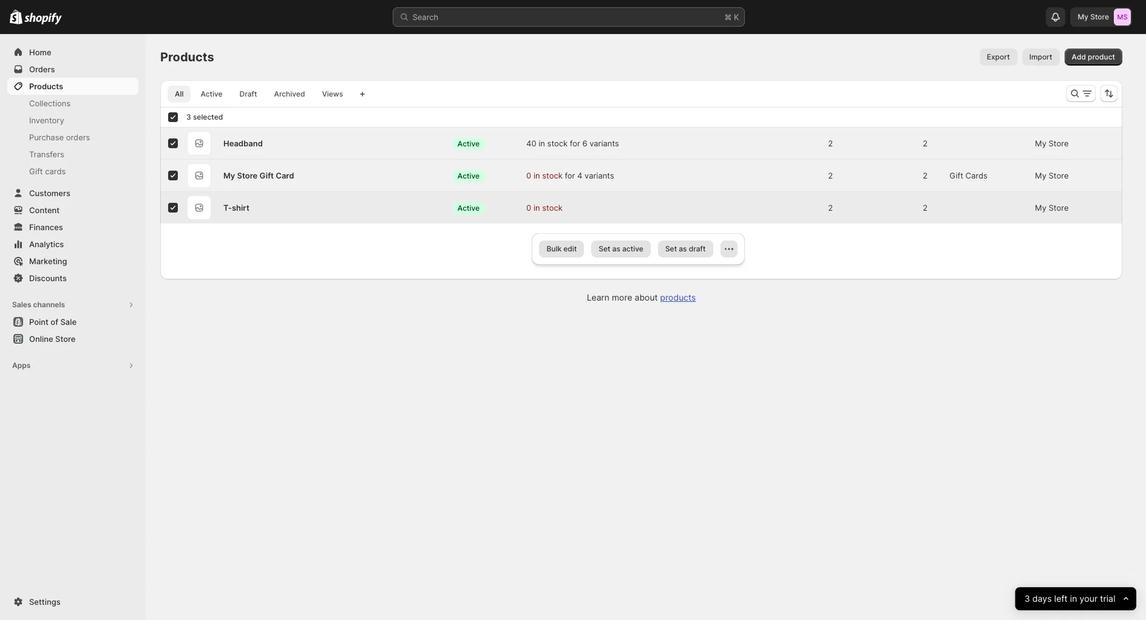 Task type: vqa. For each thing, say whether or not it's contained in the screenshot.
top stock
yes



Task type: locate. For each thing, give the bounding box(es) containing it.
my
[[1078, 12, 1089, 21], [1036, 138, 1047, 148], [224, 171, 235, 180], [1036, 171, 1047, 180], [1036, 203, 1047, 213]]

stock
[[548, 138, 568, 148], [543, 171, 563, 180], [543, 203, 563, 213]]

channels
[[33, 300, 65, 309]]

in for 0 in stock for 4 variants
[[534, 171, 540, 180]]

0 vertical spatial for
[[570, 138, 581, 148]]

1 vertical spatial 0
[[527, 203, 532, 213]]

in down 0 in stock for 4 variants
[[534, 203, 540, 213]]

set left active
[[599, 244, 611, 253]]

1 vertical spatial variants
[[585, 171, 614, 180]]

in
[[539, 138, 545, 148], [534, 171, 540, 180], [534, 203, 540, 213], [1071, 593, 1078, 604]]

variants right '6'
[[590, 138, 619, 148]]

point
[[29, 317, 49, 327]]

3 for 3 selected
[[186, 112, 191, 121]]

discounts link
[[7, 270, 138, 287]]

3 left days
[[1025, 593, 1031, 604]]

my store
[[1078, 12, 1110, 21], [1036, 138, 1069, 148], [1036, 171, 1069, 180], [1036, 203, 1069, 213]]

tab list
[[165, 85, 353, 103]]

my store gift card
[[224, 171, 294, 180]]

as left the draft
[[679, 244, 687, 253]]

add product
[[1072, 52, 1116, 61]]

2 vertical spatial stock
[[543, 203, 563, 213]]

3
[[186, 112, 191, 121], [1025, 593, 1031, 604]]

0 vertical spatial variants
[[590, 138, 619, 148]]

store inside button
[[55, 334, 76, 344]]

product
[[1088, 52, 1116, 61]]

draft
[[240, 89, 257, 98]]

6
[[583, 138, 588, 148]]

1 horizontal spatial set
[[666, 244, 677, 253]]

1 set from the left
[[599, 244, 611, 253]]

0 horizontal spatial gift
[[29, 166, 43, 176]]

stock down 0 in stock for 4 variants
[[543, 203, 563, 213]]

0 down 0 in stock for 4 variants
[[527, 203, 532, 213]]

stock left 4
[[543, 171, 563, 180]]

set as active button
[[592, 241, 651, 258]]

my store image
[[1115, 9, 1132, 26]]

collections link
[[7, 95, 138, 112]]

learn more about products
[[587, 292, 696, 302]]

active link
[[193, 86, 230, 103]]

1 0 from the top
[[527, 171, 532, 180]]

2 set from the left
[[666, 244, 677, 253]]

3 for 3 days left in your trial
[[1025, 593, 1031, 604]]

left
[[1055, 593, 1068, 604]]

0 horizontal spatial 3
[[186, 112, 191, 121]]

for for 4
[[565, 171, 575, 180]]

all button
[[168, 86, 191, 103]]

set inside button
[[666, 244, 677, 253]]

0 down 40
[[527, 171, 532, 180]]

orders link
[[7, 61, 138, 78]]

marketing link
[[7, 253, 138, 270]]

1 as from the left
[[613, 244, 621, 253]]

for
[[570, 138, 581, 148], [565, 171, 575, 180]]

3 days left in your trial button
[[1016, 587, 1137, 610]]

customers
[[29, 188, 70, 198]]

3 inside dropdown button
[[1025, 593, 1031, 604]]

card
[[276, 171, 294, 180]]

0 horizontal spatial set
[[599, 244, 611, 253]]

3 selected
[[186, 112, 223, 121]]

in right 40
[[539, 138, 545, 148]]

1 vertical spatial stock
[[543, 171, 563, 180]]

trial
[[1101, 593, 1116, 604]]

as for draft
[[679, 244, 687, 253]]

t-shirt link
[[224, 202, 250, 214]]

1 horizontal spatial shopify image
[[24, 13, 62, 25]]

in right left
[[1071, 593, 1078, 604]]

0 vertical spatial 3
[[186, 112, 191, 121]]

headband
[[224, 138, 263, 148]]

gift
[[29, 166, 43, 176], [260, 171, 274, 180], [950, 171, 964, 180]]

point of sale button
[[0, 313, 146, 330]]

purchase orders link
[[7, 129, 138, 146]]

as inside button
[[613, 244, 621, 253]]

export
[[987, 52, 1010, 61]]

2 0 from the top
[[527, 203, 532, 213]]

shopify image
[[10, 10, 23, 24], [24, 13, 62, 25]]

for left 4
[[565, 171, 575, 180]]

0 vertical spatial products
[[160, 50, 214, 64]]

content link
[[7, 202, 138, 219]]

1 vertical spatial 3
[[1025, 593, 1031, 604]]

for left '6'
[[570, 138, 581, 148]]

stock right 40
[[548, 138, 568, 148]]

days
[[1033, 593, 1053, 604]]

variants for 40 in stock for 6 variants
[[590, 138, 619, 148]]

products
[[160, 50, 214, 64], [29, 81, 63, 91]]

in inside dropdown button
[[1071, 593, 1078, 604]]

products up all at top
[[160, 50, 214, 64]]

as
[[613, 244, 621, 253], [679, 244, 687, 253]]

set left the draft
[[666, 244, 677, 253]]

products up collections
[[29, 81, 63, 91]]

inventory
[[29, 115, 64, 125]]

1 horizontal spatial as
[[679, 244, 687, 253]]

orders
[[66, 132, 90, 142]]

finances link
[[7, 219, 138, 236]]

2 horizontal spatial gift
[[950, 171, 964, 180]]

0
[[527, 171, 532, 180], [527, 203, 532, 213]]

0 horizontal spatial products
[[29, 81, 63, 91]]

variants
[[590, 138, 619, 148], [585, 171, 614, 180]]

gift cards
[[29, 166, 66, 176]]

all
[[175, 89, 184, 98]]

as left active
[[613, 244, 621, 253]]

in down 40
[[534, 171, 540, 180]]

as inside button
[[679, 244, 687, 253]]

0 vertical spatial stock
[[548, 138, 568, 148]]

0 for 0 in stock for 4 variants
[[527, 171, 532, 180]]

online store
[[29, 334, 76, 344]]

3 left selected
[[186, 112, 191, 121]]

set inside button
[[599, 244, 611, 253]]

variants right 4
[[585, 171, 614, 180]]

in for 0 in stock
[[534, 203, 540, 213]]

active
[[201, 89, 223, 98], [458, 139, 480, 148], [458, 171, 480, 180], [458, 203, 480, 212]]

0 horizontal spatial as
[[613, 244, 621, 253]]

2 button
[[822, 131, 848, 155], [917, 131, 943, 155], [822, 163, 848, 188], [917, 163, 943, 188], [822, 196, 848, 220], [917, 196, 943, 220]]

active for headband
[[458, 139, 480, 148]]

your
[[1080, 593, 1098, 604]]

1 horizontal spatial 3
[[1025, 593, 1031, 604]]

1 vertical spatial products
[[29, 81, 63, 91]]

2
[[828, 138, 834, 148], [923, 138, 928, 148], [828, 171, 834, 180], [923, 171, 928, 180], [828, 203, 834, 213], [923, 203, 928, 213]]

apps
[[12, 361, 31, 370]]

active for my store gift card
[[458, 171, 480, 180]]

1 horizontal spatial gift
[[260, 171, 274, 180]]

0 vertical spatial 0
[[527, 171, 532, 180]]

gift for gift cards
[[29, 166, 43, 176]]

2 as from the left
[[679, 244, 687, 253]]

1 vertical spatial for
[[565, 171, 575, 180]]

analytics
[[29, 239, 64, 249]]



Task type: describe. For each thing, give the bounding box(es) containing it.
settings link
[[7, 593, 138, 610]]

active
[[623, 244, 644, 253]]

transfers link
[[7, 146, 138, 163]]

learn
[[587, 292, 610, 302]]

bulk
[[547, 244, 562, 253]]

sale
[[60, 317, 77, 327]]

gift for gift cards
[[950, 171, 964, 180]]

sales channels
[[12, 300, 65, 309]]

t-shirt
[[224, 203, 250, 213]]

archived link
[[267, 86, 312, 103]]

finances
[[29, 222, 63, 232]]

settings
[[29, 597, 61, 607]]

set as active
[[599, 244, 644, 253]]

t-
[[224, 203, 232, 213]]

active for t-shirt
[[458, 203, 480, 212]]

edit
[[564, 244, 577, 253]]

0 for 0 in stock
[[527, 203, 532, 213]]

purchase
[[29, 132, 64, 142]]

apps button
[[7, 357, 138, 374]]

gift cards link
[[7, 163, 138, 180]]

40
[[527, 138, 537, 148]]

import
[[1030, 52, 1053, 61]]

set as draft
[[666, 244, 706, 253]]

content
[[29, 205, 60, 215]]

inventory link
[[7, 112, 138, 129]]

my store gift card link
[[224, 169, 294, 182]]

of
[[51, 317, 58, 327]]

search
[[413, 12, 439, 22]]

⌘ k
[[725, 12, 739, 22]]

tab list containing all
[[165, 85, 353, 103]]

transfers
[[29, 149, 64, 159]]

bulk edit button
[[540, 241, 584, 258]]

purchase orders
[[29, 132, 90, 142]]

draft link
[[232, 86, 265, 103]]

set as draft button
[[658, 241, 713, 258]]

⌘
[[725, 12, 732, 22]]

0 horizontal spatial shopify image
[[10, 10, 23, 24]]

more
[[612, 292, 633, 302]]

4
[[578, 171, 583, 180]]

headband link
[[224, 137, 263, 149]]

analytics link
[[7, 236, 138, 253]]

products link
[[7, 78, 138, 95]]

collections
[[29, 98, 71, 108]]

add
[[1072, 52, 1086, 61]]

stock for 0 in stock
[[543, 171, 563, 180]]

views link
[[315, 86, 351, 103]]

customers link
[[7, 185, 138, 202]]

set for set as active
[[599, 244, 611, 253]]

about
[[635, 292, 658, 302]]

variants for 0 in stock for 4 variants
[[585, 171, 614, 180]]

as for active
[[613, 244, 621, 253]]

online store link
[[7, 330, 138, 347]]

selected
[[193, 112, 223, 121]]

online store button
[[0, 330, 146, 347]]

in for 40 in stock for 6 variants
[[539, 138, 545, 148]]

import button
[[1023, 49, 1060, 66]]

set for set as draft
[[666, 244, 677, 253]]

point of sale
[[29, 317, 77, 327]]

cards
[[45, 166, 66, 176]]

archived
[[274, 89, 305, 98]]

3 days left in your trial
[[1025, 593, 1116, 604]]

products
[[661, 292, 696, 302]]

0 in stock for 4 variants
[[527, 171, 614, 180]]

online
[[29, 334, 53, 344]]

views
[[322, 89, 343, 98]]

sales channels button
[[7, 296, 138, 313]]

0 in stock
[[527, 203, 563, 213]]

add product link
[[1065, 49, 1123, 66]]

cards
[[966, 171, 988, 180]]

k
[[734, 12, 739, 22]]

40 in stock for 6 variants
[[527, 138, 619, 148]]

stock for 40 in stock
[[548, 138, 568, 148]]

marketing
[[29, 256, 67, 266]]

home
[[29, 47, 51, 57]]

shirt
[[232, 203, 250, 213]]

1 horizontal spatial products
[[160, 50, 214, 64]]

products link
[[661, 292, 696, 302]]

bulk edit
[[547, 244, 577, 253]]

discounts
[[29, 273, 67, 283]]

home link
[[7, 44, 138, 61]]

point of sale link
[[7, 313, 138, 330]]

sales
[[12, 300, 31, 309]]

for for 6
[[570, 138, 581, 148]]

draft
[[689, 244, 706, 253]]



